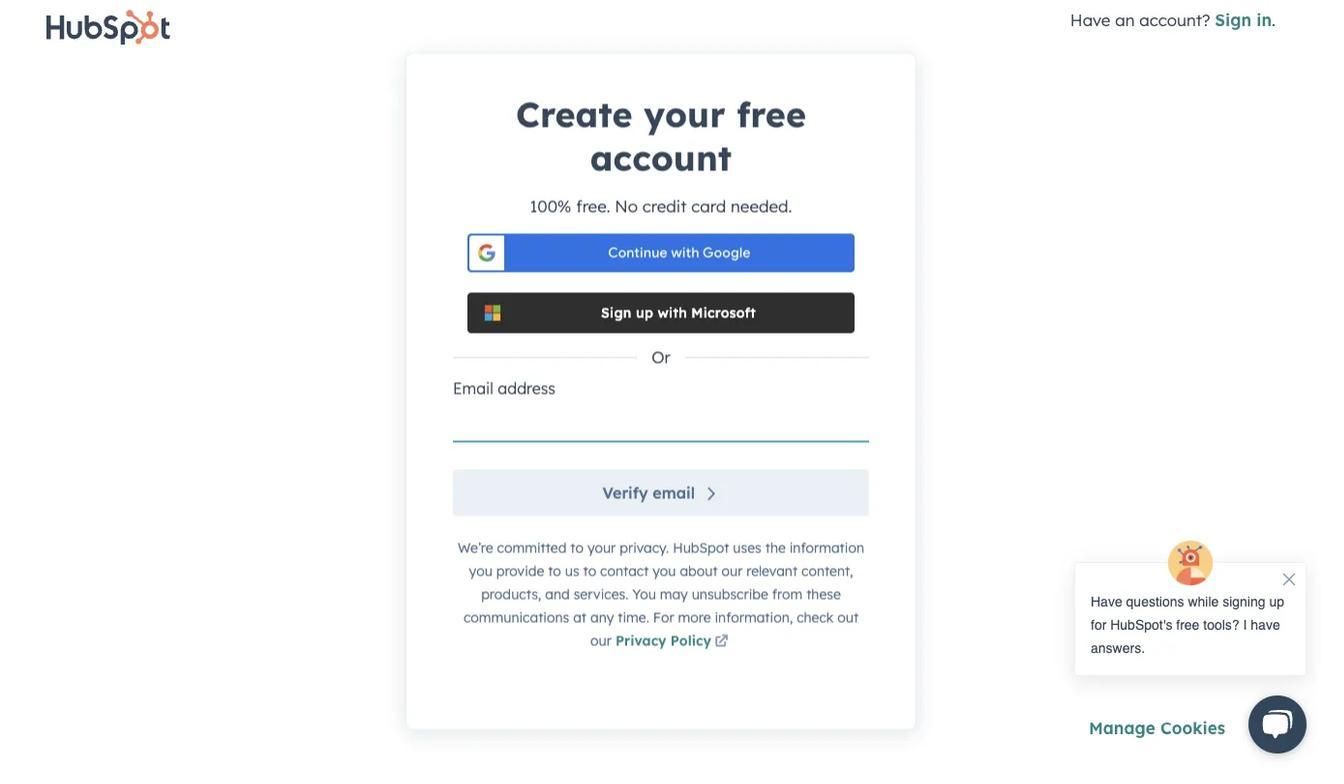 Task type: describe. For each thing, give the bounding box(es) containing it.
unsubscribe
[[692, 587, 768, 604]]

cookies
[[1160, 718, 1225, 739]]

email
[[653, 484, 695, 503]]

and
[[545, 587, 570, 604]]

contact
[[600, 563, 649, 580]]

email address
[[453, 379, 556, 399]]

we're
[[458, 540, 493, 557]]

0 horizontal spatial our
[[590, 633, 612, 650]]

more
[[678, 610, 711, 627]]

to left us
[[548, 563, 561, 580]]

chat widget region
[[1055, 539, 1322, 769]]

free
[[737, 93, 806, 137]]

needed.
[[731, 197, 792, 217]]

provide
[[496, 563, 544, 580]]

account
[[590, 137, 732, 180]]

no
[[615, 197, 638, 217]]

2 you from the left
[[653, 563, 676, 580]]

committed
[[497, 540, 567, 557]]

2 link opens in a new window image from the top
[[715, 636, 728, 650]]

1 horizontal spatial our
[[722, 563, 743, 580]]

to right us
[[583, 563, 596, 580]]

an
[[1115, 10, 1135, 30]]

free.
[[576, 197, 610, 217]]

0 vertical spatial sign
[[1215, 10, 1252, 30]]

hubspot
[[673, 540, 729, 557]]

Email address email field
[[453, 405, 869, 443]]

1 you from the left
[[469, 563, 492, 580]]

at
[[573, 610, 587, 627]]

in
[[1257, 10, 1272, 30]]

may
[[660, 587, 688, 604]]

about
[[680, 563, 718, 580]]

privacy
[[615, 633, 666, 650]]

privacy policy link
[[615, 633, 732, 652]]

products,
[[481, 587, 541, 604]]

have
[[1070, 10, 1111, 30]]

these
[[806, 587, 841, 604]]

100%
[[530, 197, 571, 217]]

your inside create your free account
[[644, 93, 726, 137]]

uses
[[733, 540, 761, 557]]

time.
[[618, 610, 649, 627]]

credit
[[642, 197, 687, 217]]



Task type: vqa. For each thing, say whether or not it's contained in the screenshot.
provide
yes



Task type: locate. For each thing, give the bounding box(es) containing it.
sign inside button
[[601, 305, 632, 322]]

1 link opens in a new window image from the top
[[715, 634, 728, 652]]

sign up with microsoft
[[601, 305, 756, 322]]

to up us
[[570, 540, 584, 557]]

1 horizontal spatial you
[[653, 563, 676, 580]]

your left "free"
[[644, 93, 726, 137]]

your up contact
[[587, 540, 616, 557]]

from
[[772, 587, 803, 604]]

policy
[[671, 633, 711, 650]]

your
[[644, 93, 726, 137], [587, 540, 616, 557]]

your inside we're committed to your privacy. hubspot uses the information you provide to us to contact you about our relevant content, products, and services. you may unsubscribe from these communications at any time. for more information, check out our
[[587, 540, 616, 557]]

0 vertical spatial your
[[644, 93, 726, 137]]

sign up with microsoft button
[[467, 293, 855, 334]]

us
[[565, 563, 579, 580]]

information
[[789, 540, 864, 557]]

or
[[652, 348, 671, 368]]

privacy policy
[[615, 633, 711, 650]]

content,
[[801, 563, 853, 580]]

verify email
[[603, 484, 695, 503]]

for
[[653, 610, 674, 627]]

our
[[722, 563, 743, 580], [590, 633, 612, 650]]

with
[[658, 305, 687, 322]]

relevant
[[747, 563, 798, 580]]

our up unsubscribe
[[722, 563, 743, 580]]

you up may
[[653, 563, 676, 580]]

card
[[691, 197, 726, 217]]

information,
[[715, 610, 793, 627]]

100% free. no credit card needed.
[[530, 197, 792, 217]]

0 horizontal spatial you
[[469, 563, 492, 580]]

address
[[498, 379, 556, 399]]

you down we're
[[469, 563, 492, 580]]

1 vertical spatial sign
[[601, 305, 632, 322]]

up
[[636, 305, 653, 322]]

we're committed to your privacy. hubspot uses the information you provide to us to contact you about our relevant content, products, and services. you may unsubscribe from these communications at any time. for more information, check out our
[[458, 540, 864, 650]]

sign left up at left
[[601, 305, 632, 322]]

check
[[797, 610, 834, 627]]

create your free account
[[516, 93, 806, 180]]

any
[[590, 610, 614, 627]]

verify
[[603, 484, 648, 503]]

hubspot image
[[46, 10, 170, 46]]

1 vertical spatial our
[[590, 633, 612, 650]]

.
[[1272, 10, 1276, 30]]

sign left in
[[1215, 10, 1252, 30]]

manage
[[1089, 718, 1155, 739]]

create
[[516, 93, 633, 137]]

email
[[453, 379, 493, 399]]

the
[[765, 540, 786, 557]]

link opens in a new window image
[[715, 634, 728, 652], [715, 636, 728, 650]]

0 horizontal spatial sign
[[601, 305, 632, 322]]

0 horizontal spatial your
[[587, 540, 616, 557]]

1 horizontal spatial sign
[[1215, 10, 1252, 30]]

our down any
[[590, 633, 612, 650]]

sign
[[1215, 10, 1252, 30], [601, 305, 632, 322]]

account?
[[1139, 10, 1210, 30]]

0 vertical spatial our
[[722, 563, 743, 580]]

manage cookies
[[1089, 718, 1225, 739]]

manage cookies link
[[1089, 718, 1225, 739]]

services.
[[574, 587, 629, 604]]

communications
[[464, 610, 569, 627]]

1 vertical spatial your
[[587, 540, 616, 557]]

have an account? sign in .
[[1070, 10, 1276, 30]]

out
[[837, 610, 859, 627]]

microsoft
[[691, 305, 756, 322]]

verify email button
[[453, 470, 869, 517]]

sign in link
[[1215, 10, 1272, 30]]

you
[[469, 563, 492, 580], [653, 563, 676, 580]]

1 horizontal spatial your
[[644, 93, 726, 137]]

you
[[632, 587, 656, 604]]

to
[[570, 540, 584, 557], [548, 563, 561, 580], [583, 563, 596, 580]]

privacy.
[[620, 540, 669, 557]]



